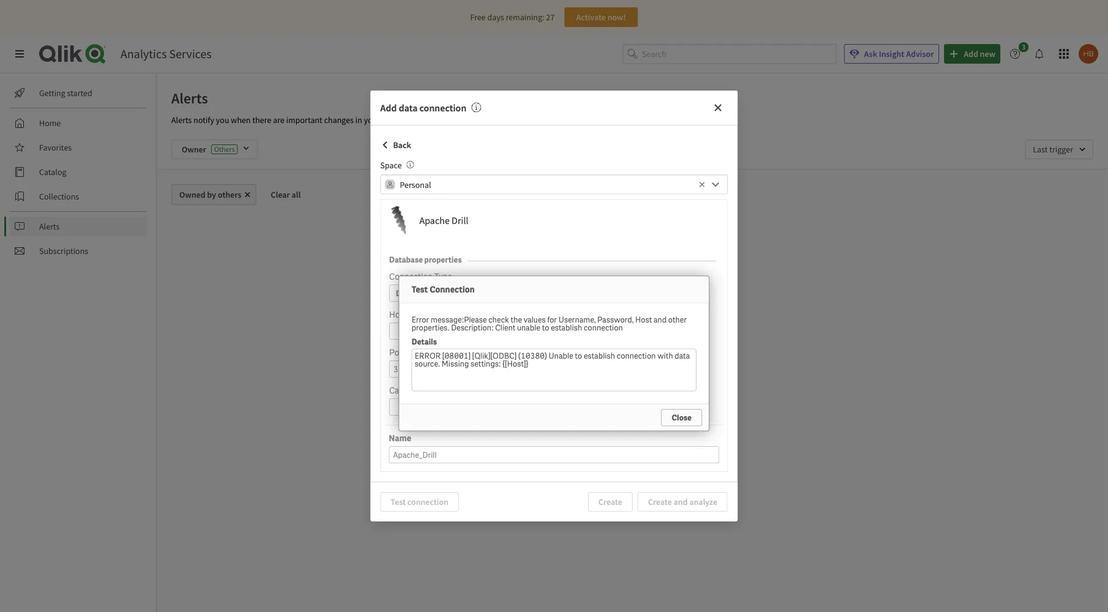 Task type: describe. For each thing, give the bounding box(es) containing it.
now!
[[608, 12, 626, 23]]

apache
[[420, 215, 450, 227]]

collections
[[39, 191, 79, 202]]

home link
[[10, 113, 147, 133]]

apache drill
[[420, 215, 469, 227]]

Space text field
[[400, 174, 696, 194]]

try
[[557, 336, 569, 347]]

search
[[623, 336, 647, 347]]

owned
[[179, 189, 206, 200]]

what
[[705, 336, 723, 347]]

back button
[[381, 135, 411, 155]]

there
[[252, 114, 271, 126]]

activate now!
[[577, 12, 626, 23]]

insight
[[879, 48, 905, 59]]

days
[[488, 12, 504, 23]]

filters region
[[157, 130, 1109, 169]]

favorites link
[[10, 138, 147, 157]]

activate now! link
[[565, 7, 638, 27]]

to
[[680, 336, 687, 347]]

alerts inside navigation pane element
[[39, 221, 60, 232]]

services
[[169, 46, 212, 62]]

getting started link
[[10, 83, 147, 103]]

1 vertical spatial alerts
[[171, 114, 192, 126]]

catalog link
[[10, 162, 147, 182]]

catalog
[[39, 167, 66, 178]]

space
[[381, 160, 402, 171]]

no results found try adjusting your search or filters to find what you are looking for.
[[557, 319, 723, 359]]

looking
[[634, 348, 661, 359]]

or
[[649, 336, 656, 347]]

remaining:
[[506, 12, 545, 23]]

close sidebar menu image
[[15, 49, 24, 59]]

alerts link
[[10, 217, 147, 236]]

Search text field
[[642, 44, 837, 64]]

for.
[[663, 348, 674, 359]]

0 horizontal spatial you
[[216, 114, 229, 126]]

getting
[[39, 88, 65, 99]]

ask insight advisor button
[[844, 44, 940, 64]]

notify
[[194, 114, 214, 126]]

searchbar element
[[623, 44, 837, 64]]

others
[[218, 189, 242, 200]]

back
[[393, 140, 411, 151]]

ask
[[865, 48, 878, 59]]

data.
[[382, 114, 400, 126]]

analytics
[[121, 46, 167, 62]]

0 vertical spatial your
[[364, 114, 380, 126]]

subscriptions link
[[10, 241, 147, 261]]

advisor
[[907, 48, 934, 59]]

analytics services element
[[121, 46, 212, 62]]

0 vertical spatial alerts
[[171, 89, 208, 107]]

started
[[67, 88, 92, 99]]



Task type: locate. For each thing, give the bounding box(es) containing it.
clear all button
[[261, 184, 311, 205]]

choose the space to which you would like to add this connection. a space allows you to share and control access to items. tooltip
[[402, 160, 414, 171]]

your
[[364, 114, 380, 126], [605, 336, 622, 347]]

clear
[[271, 189, 290, 200]]

clear all
[[271, 189, 301, 200]]

found
[[650, 319, 675, 331]]

free
[[471, 12, 486, 23]]

owned by others button
[[171, 184, 256, 205]]

1 vertical spatial are
[[621, 348, 632, 359]]

27
[[546, 12, 555, 23]]

0 horizontal spatial are
[[273, 114, 285, 126]]

your down no
[[605, 336, 622, 347]]

your right in
[[364, 114, 380, 126]]

add data connection
[[381, 102, 467, 114]]

are
[[273, 114, 285, 126], [621, 348, 632, 359]]

add data connection dialog
[[371, 91, 738, 522]]

you inside no results found try adjusting your search or filters to find what you are looking for.
[[606, 348, 619, 359]]

free days remaining: 27
[[471, 12, 555, 23]]

alerts notify you when there are important changes in your data.
[[171, 114, 400, 126]]

important
[[286, 114, 323, 126]]

alerts up subscriptions
[[39, 221, 60, 232]]

when
[[231, 114, 251, 126]]

0 horizontal spatial your
[[364, 114, 380, 126]]

1 horizontal spatial are
[[621, 348, 632, 359]]

in
[[356, 114, 362, 126]]

your inside no results found try adjusting your search or filters to find what you are looking for.
[[605, 336, 622, 347]]

drill
[[452, 215, 469, 227]]

choose the space to which you would like to add this connection. a space allows you to share and control access to items. image
[[407, 161, 414, 168]]

alerts up 'notify'
[[171, 89, 208, 107]]

0 vertical spatial are
[[273, 114, 285, 126]]

1 horizontal spatial your
[[605, 336, 622, 347]]

collections link
[[10, 187, 147, 206]]

navigation pane element
[[0, 78, 156, 266]]

0 vertical spatial you
[[216, 114, 229, 126]]

home
[[39, 118, 61, 129]]

find
[[689, 336, 703, 347]]

owned by others
[[179, 189, 242, 200]]

alerts left 'notify'
[[171, 114, 192, 126]]

you down no
[[606, 348, 619, 359]]

analytics services
[[121, 46, 212, 62]]

filters
[[658, 336, 678, 347]]

activate
[[577, 12, 606, 23]]

are down search
[[621, 348, 632, 359]]

you left when
[[216, 114, 229, 126]]

ask insight advisor
[[865, 48, 934, 59]]

are right there
[[273, 114, 285, 126]]

1 horizontal spatial you
[[606, 348, 619, 359]]

subscriptions
[[39, 246, 88, 257]]

results
[[619, 319, 648, 331]]

favorites
[[39, 142, 72, 153]]

getting started
[[39, 88, 92, 99]]

2 vertical spatial alerts
[[39, 221, 60, 232]]

adjusting
[[570, 336, 604, 347]]

all
[[292, 189, 301, 200]]

1 vertical spatial your
[[605, 336, 622, 347]]

connection
[[420, 102, 467, 114]]

changes
[[324, 114, 354, 126]]

alerts
[[171, 89, 208, 107], [171, 114, 192, 126], [39, 221, 60, 232]]

you
[[216, 114, 229, 126], [606, 348, 619, 359]]

1 vertical spatial you
[[606, 348, 619, 359]]

last trigger image
[[1026, 140, 1094, 159]]

add
[[381, 102, 397, 114]]

are inside no results found try adjusting your search or filters to find what you are looking for.
[[621, 348, 632, 359]]

by
[[207, 189, 216, 200]]

no
[[606, 319, 617, 331]]

data
[[399, 102, 418, 114]]

apache drill image
[[384, 206, 414, 235]]



Task type: vqa. For each thing, say whether or not it's contained in the screenshot.
free
yes



